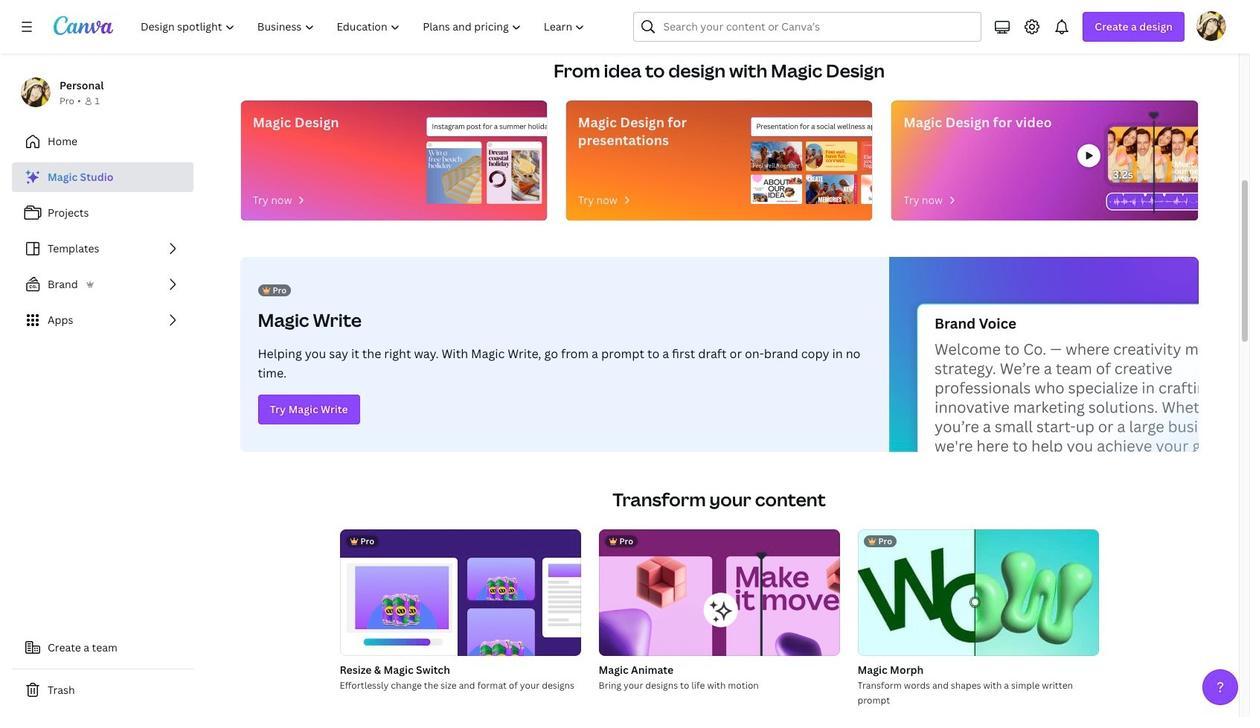 Task type: locate. For each thing, give the bounding box(es) containing it.
list
[[12, 162, 194, 335]]

stephanie aranda image
[[1197, 11, 1227, 41]]

magic morph image
[[858, 529, 1099, 656]]

Search search field
[[664, 13, 953, 41]]

group
[[340, 529, 581, 693], [340, 529, 581, 656], [599, 529, 840, 693], [599, 529, 840, 656], [858, 529, 1099, 708], [858, 529, 1099, 656]]

None search field
[[634, 12, 982, 42]]



Task type: describe. For each thing, give the bounding box(es) containing it.
magic animate image
[[599, 529, 840, 656]]

resize & magic switch image
[[340, 529, 581, 656]]

top level navigation element
[[131, 12, 598, 42]]



Task type: vqa. For each thing, say whether or not it's contained in the screenshot.
the Enter your tax ID text box
no



